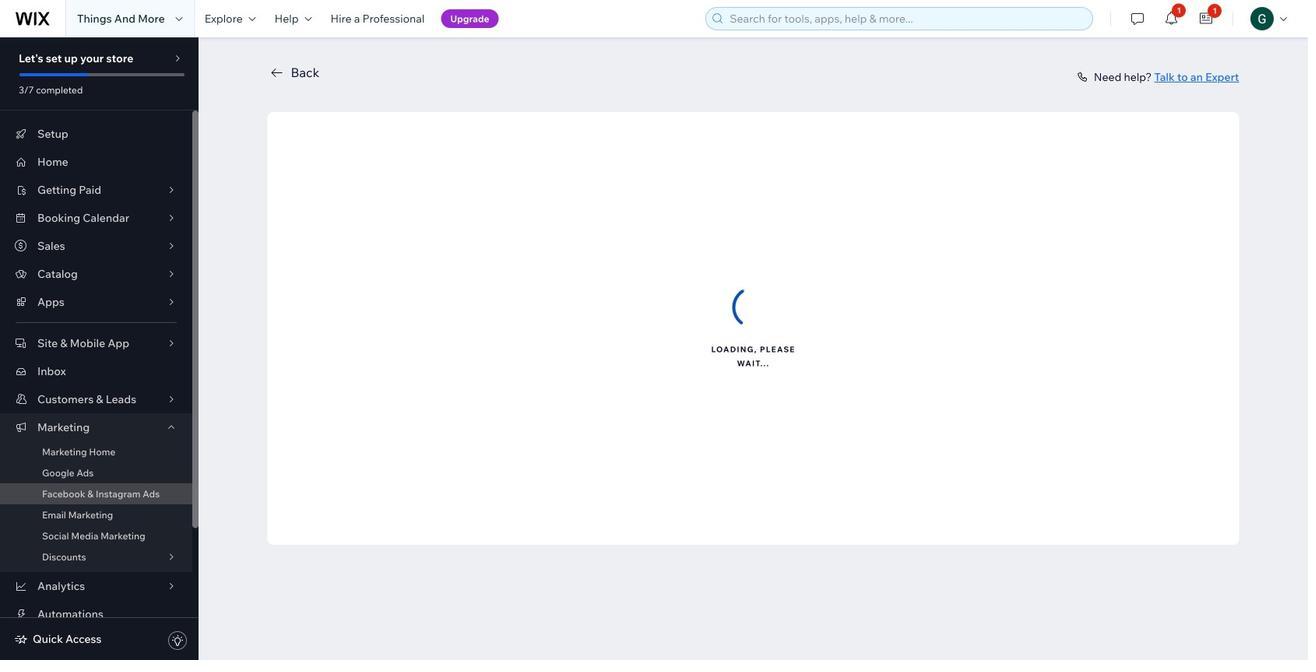 Task type: vqa. For each thing, say whether or not it's contained in the screenshot.
"SEARCH FOR TOOLS, APPS, HELP & MORE..." field
yes



Task type: locate. For each thing, give the bounding box(es) containing it.
sidebar element
[[0, 37, 199, 660]]



Task type: describe. For each thing, give the bounding box(es) containing it.
Search for tools, apps, help & more... field
[[725, 8, 1088, 30]]



